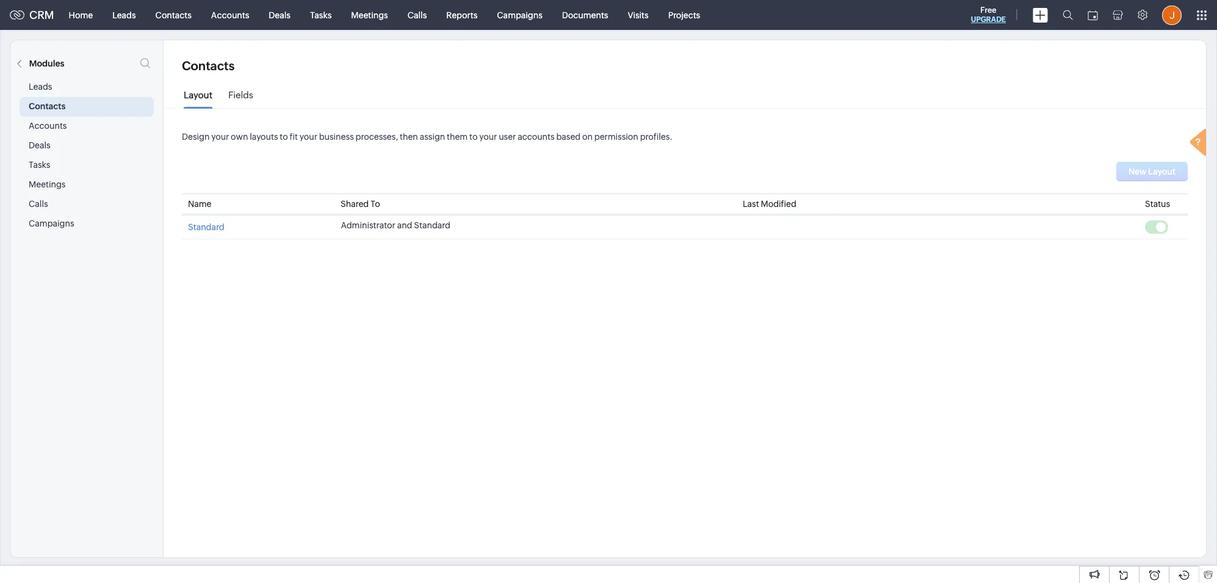 Task type: describe. For each thing, give the bounding box(es) containing it.
3 your from the left
[[479, 132, 497, 142]]

standard link
[[188, 220, 224, 232]]

calendar image
[[1088, 10, 1098, 20]]

fields link
[[228, 90, 253, 109]]

2 your from the left
[[300, 132, 317, 142]]

modules
[[29, 59, 64, 68]]

0 vertical spatial meetings
[[351, 10, 388, 20]]

administrator
[[341, 220, 396, 230]]

crm
[[29, 9, 54, 21]]

crm link
[[10, 9, 54, 21]]

tasks link
[[300, 0, 341, 30]]

1 your from the left
[[211, 132, 229, 142]]

design your own layouts to fit your business processes, then assign them to your user accounts based on permission profiles.
[[182, 132, 673, 142]]

campaigns inside 'campaigns' link
[[497, 10, 543, 20]]

2 vertical spatial contacts
[[29, 101, 66, 111]]

visits
[[628, 10, 649, 20]]

accounts
[[518, 132, 555, 142]]

profile element
[[1155, 0, 1189, 30]]

0 vertical spatial tasks
[[310, 10, 332, 20]]

0 horizontal spatial leads
[[29, 82, 52, 92]]

to
[[371, 199, 380, 209]]

leads inside leads 'link'
[[112, 10, 136, 20]]

profile image
[[1162, 5, 1182, 25]]

projects
[[668, 10, 700, 20]]

leads link
[[103, 0, 146, 30]]

home link
[[59, 0, 103, 30]]

home
[[69, 10, 93, 20]]

1 horizontal spatial standard
[[414, 220, 451, 230]]

contacts link
[[146, 0, 201, 30]]

meetings link
[[341, 0, 398, 30]]

reports
[[446, 10, 478, 20]]

then
[[400, 132, 418, 142]]

and
[[397, 220, 412, 230]]

1 horizontal spatial deals
[[269, 10, 291, 20]]

documents
[[562, 10, 608, 20]]

layout link
[[184, 90, 212, 109]]

0 vertical spatial contacts
[[155, 10, 192, 20]]

1 to from the left
[[280, 132, 288, 142]]

documents link
[[552, 0, 618, 30]]

0 vertical spatial calls
[[408, 10, 427, 20]]

0 horizontal spatial tasks
[[29, 160, 50, 170]]



Task type: locate. For each thing, give the bounding box(es) containing it.
shared
[[341, 199, 369, 209]]

1 vertical spatial deals
[[29, 140, 50, 150]]

on
[[582, 132, 593, 142]]

based
[[556, 132, 581, 142]]

to right them
[[470, 132, 478, 142]]

1 vertical spatial tasks
[[29, 160, 50, 170]]

leads
[[112, 10, 136, 20], [29, 82, 52, 92]]

0 horizontal spatial your
[[211, 132, 229, 142]]

deals link
[[259, 0, 300, 30]]

standard
[[414, 220, 451, 230], [188, 222, 224, 232]]

status
[[1145, 199, 1170, 209]]

modified
[[761, 199, 797, 209]]

administrator and standard
[[341, 220, 451, 230]]

accounts
[[211, 10, 249, 20], [29, 121, 67, 131]]

reports link
[[437, 0, 487, 30]]

0 vertical spatial accounts
[[211, 10, 249, 20]]

deals
[[269, 10, 291, 20], [29, 140, 50, 150]]

calls
[[408, 10, 427, 20], [29, 199, 48, 209]]

name
[[188, 199, 212, 209]]

1 horizontal spatial to
[[470, 132, 478, 142]]

contacts right leads 'link'
[[155, 10, 192, 20]]

your left own
[[211, 132, 229, 142]]

1 horizontal spatial meetings
[[351, 10, 388, 20]]

search image
[[1063, 10, 1073, 20]]

create menu image
[[1033, 8, 1048, 22]]

to left fit
[[280, 132, 288, 142]]

0 horizontal spatial to
[[280, 132, 288, 142]]

free
[[981, 5, 997, 15]]

2 to from the left
[[470, 132, 478, 142]]

standard down the "name"
[[188, 222, 224, 232]]

visits link
[[618, 0, 659, 30]]

0 horizontal spatial accounts
[[29, 121, 67, 131]]

assign
[[420, 132, 445, 142]]

last modified
[[743, 199, 797, 209]]

last
[[743, 199, 759, 209]]

0 vertical spatial campaigns
[[497, 10, 543, 20]]

1 horizontal spatial leads
[[112, 10, 136, 20]]

1 vertical spatial contacts
[[182, 59, 235, 73]]

1 horizontal spatial accounts
[[211, 10, 249, 20]]

search element
[[1056, 0, 1081, 30]]

tasks
[[310, 10, 332, 20], [29, 160, 50, 170]]

1 horizontal spatial calls
[[408, 10, 427, 20]]

calls link
[[398, 0, 437, 30]]

processes,
[[356, 132, 398, 142]]

campaigns link
[[487, 0, 552, 30]]

design
[[182, 132, 210, 142]]

projects link
[[659, 0, 710, 30]]

shared to
[[341, 199, 380, 209]]

1 horizontal spatial campaigns
[[497, 10, 543, 20]]

0 horizontal spatial deals
[[29, 140, 50, 150]]

business
[[319, 132, 354, 142]]

layouts
[[250, 132, 278, 142]]

leads right 'home'
[[112, 10, 136, 20]]

create menu element
[[1026, 0, 1056, 30]]

meetings
[[351, 10, 388, 20], [29, 179, 66, 189]]

2 horizontal spatial your
[[479, 132, 497, 142]]

1 vertical spatial meetings
[[29, 179, 66, 189]]

0 horizontal spatial meetings
[[29, 179, 66, 189]]

0 vertical spatial deals
[[269, 10, 291, 20]]

1 vertical spatial campaigns
[[29, 219, 74, 228]]

0 horizontal spatial campaigns
[[29, 219, 74, 228]]

1 vertical spatial leads
[[29, 82, 52, 92]]

your right fit
[[300, 132, 317, 142]]

them
[[447, 132, 468, 142]]

1 vertical spatial accounts
[[29, 121, 67, 131]]

1 horizontal spatial tasks
[[310, 10, 332, 20]]

1 vertical spatial calls
[[29, 199, 48, 209]]

free upgrade
[[971, 5, 1006, 24]]

to
[[280, 132, 288, 142], [470, 132, 478, 142]]

0 vertical spatial leads
[[112, 10, 136, 20]]

0 horizontal spatial standard
[[188, 222, 224, 232]]

accounts link
[[201, 0, 259, 30]]

layout
[[184, 90, 212, 100]]

upgrade
[[971, 15, 1006, 24]]

contacts up layout
[[182, 59, 235, 73]]

user
[[499, 132, 516, 142]]

your left user
[[479, 132, 497, 142]]

1 horizontal spatial your
[[300, 132, 317, 142]]

your
[[211, 132, 229, 142], [300, 132, 317, 142], [479, 132, 497, 142]]

None button
[[1117, 162, 1188, 181]]

campaigns
[[497, 10, 543, 20], [29, 219, 74, 228]]

leads down the modules
[[29, 82, 52, 92]]

contacts down the modules
[[29, 101, 66, 111]]

0 horizontal spatial calls
[[29, 199, 48, 209]]

standard right and
[[414, 220, 451, 230]]

contacts
[[155, 10, 192, 20], [182, 59, 235, 73], [29, 101, 66, 111]]

own
[[231, 132, 248, 142]]

profiles.
[[640, 132, 673, 142]]

fields
[[228, 90, 253, 100]]

fit
[[290, 132, 298, 142]]

permission
[[595, 132, 638, 142]]



Task type: vqa. For each thing, say whether or not it's contained in the screenshot.
2nd With from left
no



